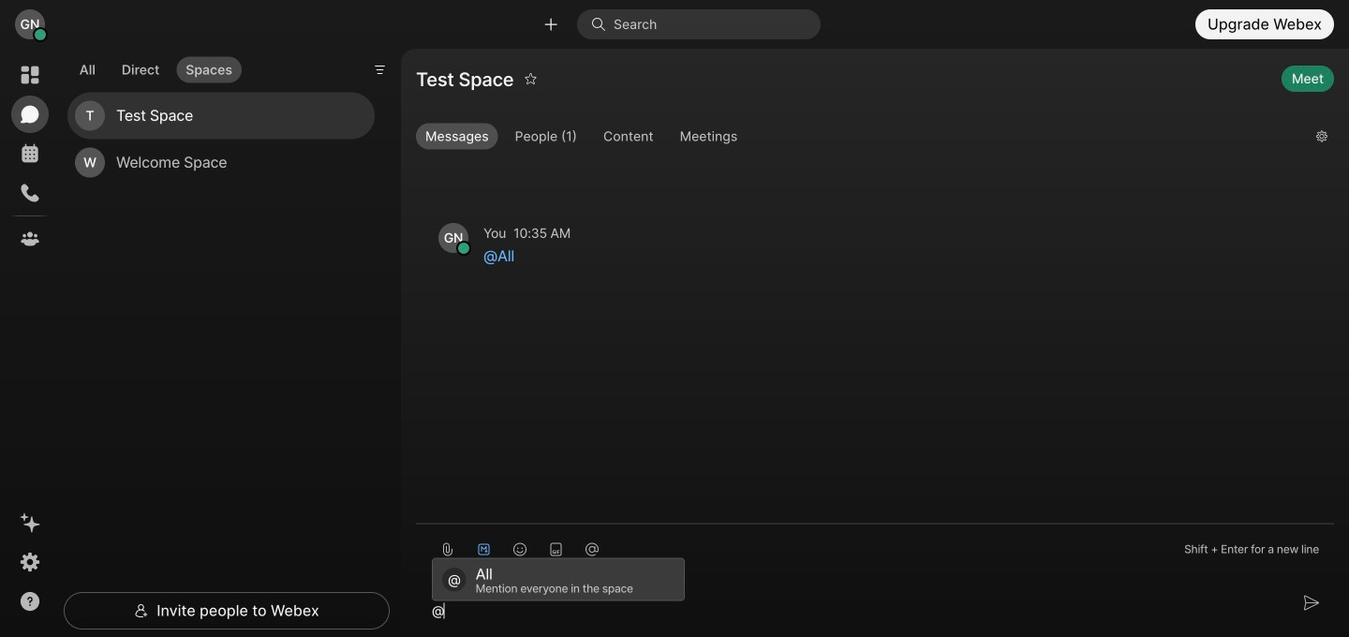 Task type: vqa. For each thing, say whether or not it's contained in the screenshot.
Webex tab list
yes



Task type: describe. For each thing, give the bounding box(es) containing it.
welcome space list item
[[67, 139, 375, 186]]

message composer toolbar element
[[416, 524, 1334, 568]]



Task type: locate. For each thing, give the bounding box(es) containing it.
group
[[416, 123, 1301, 154]]

tab list
[[66, 45, 246, 88]]

webex tab list
[[11, 56, 49, 258]]

navigation
[[0, 49, 60, 637]]

test space, you have a draft message list item
[[67, 92, 375, 139]]

write a message to test space element
[[417, 572, 1287, 629]]

send message image
[[1304, 596, 1319, 611]]



